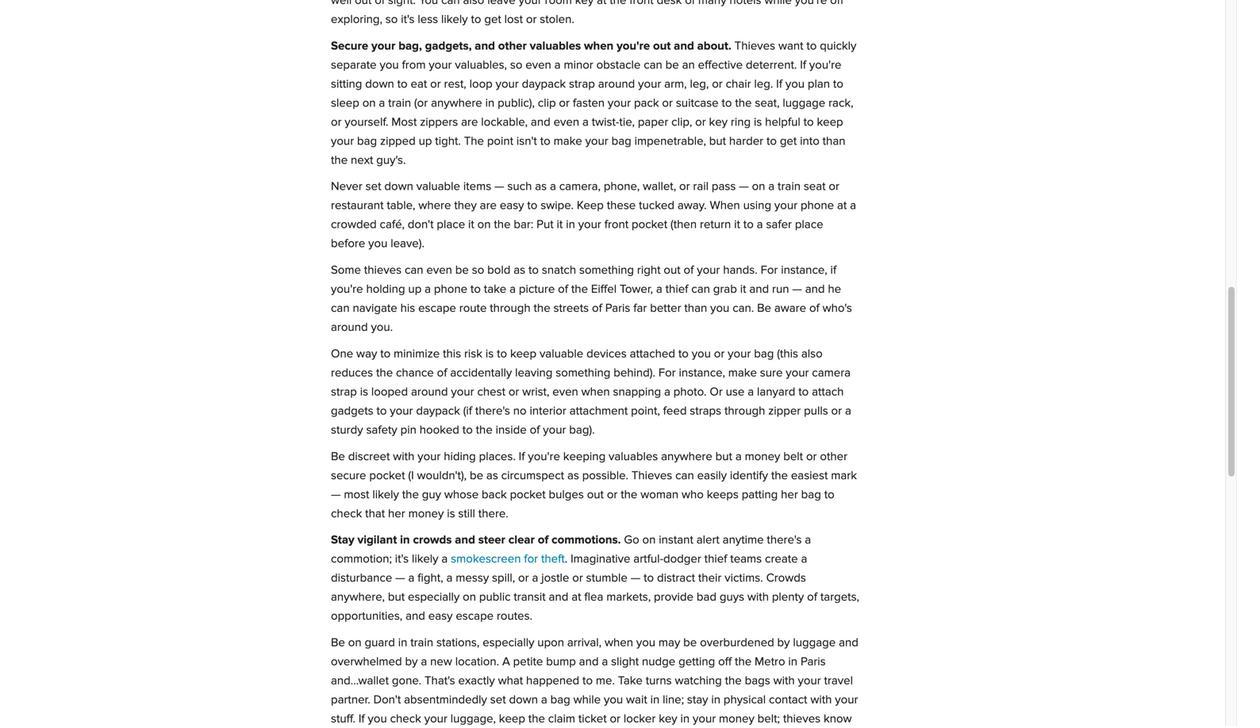 Task type: describe. For each thing, give the bounding box(es) containing it.
bag inside 'one way to minimize this risk is to keep valuable devices attached to you or your bag (this also reduces the chance of accidentally leaving something behind). for instance, make sure your camera strap is looped around your chest or wrist, even when snapping a photo. or use a lanyard to attach gadgets to your daypack (if there's no interior attachment point, feed straps through zipper pulls or a sturdy safety pin hooked to the inside of your bag).'
[[754, 349, 774, 360]]

to right want
[[807, 40, 817, 52]]

your down gadgets,
[[429, 59, 452, 71]]

the left claim
[[529, 714, 545, 726]]

or up no
[[509, 387, 520, 399]]

gone.
[[392, 676, 422, 688]]

1 vertical spatial money
[[409, 508, 444, 520]]

than inside some thieves can even be so bold as to snatch something right out of your hands. for instance, if you're holding up a phone to take a picture of the eiffel tower, a thief can grab it and run — and he can navigate his escape route through the streets of paris far better than you can. be aware of who's around you.
[[685, 303, 708, 315]]

be discreet with your hiding places. if you're keeping valuables anywhere but a money belt or other secure pocket (i wouldn't), be as circumspect as possible. thieves can easily identify the easiest mark — most likely the guy whose back pocket bulges out or the woman who keeps patting her bag to check that her money is still there.
[[331, 451, 857, 520]]

wrist,
[[523, 387, 550, 399]]

key inside thieves want to quickly separate you from your valuables, so even a minor obstacle can be an effective deterrent. if you're sitting down to eat or rest, loop your daypack strap around your arm, leg, or chair leg. if you plan to sleep on a train (or anywhere in public), clip or fasten your pack or suitcase to the seat, luggage rack, or yourself. most zippers are lockable, and even a twist-tie, paper clip, or key ring is helpful to keep your bag zipped up tight. the point isn't to make your bag impenetrable, but harder to get into than the next guy's.
[[709, 117, 728, 129]]

gadgets,
[[425, 40, 472, 52]]

keep
[[577, 200, 604, 212]]

your up (if
[[451, 387, 474, 399]]

safety
[[366, 425, 398, 437]]

of right right
[[684, 265, 694, 277]]

is right risk
[[486, 349, 494, 360]]

your up pin
[[390, 406, 413, 418]]

your left bag,
[[372, 40, 396, 52]]

be inside be discreet with your hiding places. if you're keeping valuables anywhere but a money belt or other secure pocket (i wouldn't), be as circumspect as possible. thieves can easily identify the easiest mark — most likely the guy whose back pocket bulges out or the woman who keeps patting her bag to check that her money is still there.
[[470, 470, 484, 482]]

or down possible.
[[607, 489, 618, 501]]

next
[[351, 155, 374, 167]]

quickly
[[820, 40, 857, 52]]

sure
[[760, 368, 783, 380]]

a inside be discreet with your hiding places. if you're keeping valuables anywhere but a money belt or other secure pocket (i wouldn't), be as circumspect as possible. thieves can easily identify the easiest mark — most likely the guy whose back pocket bulges out or the woman who keeps patting her bag to check that her money is still there.
[[736, 451, 742, 463]]

in down line;
[[681, 714, 690, 726]]

with up contact on the bottom of page
[[774, 676, 795, 688]]

or left rail
[[680, 181, 690, 193]]

the down (i
[[402, 489, 419, 501]]

be for be discreet with your hiding places. if you're keeping valuables anywhere but a money belt or other secure pocket (i wouldn't), be as circumspect as possible. thieves can easily identify the easiest mark — most likely the guy whose back pocket bulges out or the woman who keeps patting her bag to check that her money is still there.
[[331, 451, 345, 463]]

with inside . imaginative artful-dodger thief teams create a disturbance — a fight, a messy spill, or a jostle or stumble — to distract their victims. crowds anywhere, but especially on public transit and at flea markets, provide bad guys with plenty of targets, opportunities, and easy escape routes.
[[748, 592, 769, 604]]

0 vertical spatial money
[[745, 451, 781, 463]]

the up streets
[[572, 284, 588, 296]]

instance, inside some thieves can even be so bold as to snatch something right out of your hands. for instance, if you're holding up a phone to take a picture of the eiffel tower, a thief can grab it and run — and he can navigate his escape route through the streets of paris far better than you can. be aware of who's around you.
[[781, 265, 828, 277]]

aware
[[775, 303, 807, 315]]

lanyard
[[757, 387, 796, 399]]

0 vertical spatial by
[[778, 638, 790, 650]]

is inside thieves want to quickly separate you from your valuables, so even a minor obstacle can be an effective deterrent. if you're sitting down to eat or rest, loop your daypack strap around your arm, leg, or chair leg. if you plan to sleep on a train (or anywhere in public), clip or fasten your pack or suitcase to the seat, luggage rack, or yourself. most zippers are lockable, and even a twist-tie, paper clip, or key ring is helpful to keep your bag zipped up tight. the point isn't to make your bag impenetrable, but harder to get into than the next guy's.
[[754, 117, 762, 129]]

transit
[[514, 592, 546, 604]]

you.
[[371, 322, 393, 334]]

of up theft
[[538, 535, 549, 547]]

daypack inside thieves want to quickly separate you from your valuables, so even a minor obstacle can be an effective deterrent. if you're sitting down to eat or rest, loop your daypack strap around your arm, leg, or chair leg. if you plan to sleep on a train (or anywhere in public), clip or fasten your pack or suitcase to the seat, luggage rack, or yourself. most zippers are lockable, and even a twist-tie, paper clip, or key ring is helpful to keep your bag zipped up tight. the point isn't to make your bag impenetrable, but harder to get into than the next guy's.
[[522, 78, 566, 90]]

in up the it's
[[400, 535, 410, 547]]

— up 'markets,' at the bottom of the page
[[631, 573, 641, 585]]

check inside be on guard in train stations, especially upon arrival, when you may be overburdened by luggage and overwhelmed by a new location. a petite bump and a slight nudge getting off the metro in paris and...wallet gone. that's exactly what happened to me. take turns watching the bags with your travel partner. don't absentmindedly set down a bag while you wait in line; stay in physical contact with your stuff. if you check your luggage, keep the claim ticket or locker key in your money belt; thieves
[[390, 714, 422, 726]]

on inside be on guard in train stations, especially upon arrival, when you may be overburdened by luggage and overwhelmed by a new location. a petite bump and a slight nudge getting off the metro in paris and...wallet gone. that's exactly what happened to me. take turns watching the bags with your travel partner. don't absentmindedly set down a bag while you wait in line; stay in physical contact with your stuff. if you check your luggage, keep the claim ticket or locker key in your money belt; thieves
[[348, 638, 362, 650]]

through inside some thieves can even be so bold as to snatch something right out of your hands. for instance, if you're holding up a phone to take a picture of the eiffel tower, a thief can grab it and run — and he can navigate his escape route through the streets of paris far better than you can. be aware of who's around you.
[[490, 303, 531, 315]]

train inside never set down valuable items — such as a camera, phone, wallet, or rail pass — on a train seat or restaurant table, where they are easy to swipe. keep these tucked away. when using your phone at a crowded café, don't place it on the bar: put it in your front pocket (then return it to a safer place before you leave).
[[778, 181, 801, 193]]

down inside be on guard in train stations, especially upon arrival, when you may be overburdened by luggage and overwhelmed by a new location. a petite bump and a slight nudge getting off the metro in paris and...wallet gone. that's exactly what happened to me. take turns watching the bags with your travel partner. don't absentmindedly set down a bag while you wait in line; stay in physical contact with your stuff. if you check your luggage, keep the claim ticket or locker key in your money belt; thieves
[[509, 695, 538, 707]]

you left plan
[[786, 78, 805, 90]]

and up travel
[[839, 638, 859, 650]]

the right off
[[735, 657, 752, 669]]

.
[[565, 554, 568, 566]]

and up valuables,
[[475, 40, 495, 52]]

to right way
[[380, 349, 391, 360]]

or right eat
[[430, 78, 441, 90]]

you up "nudge"
[[637, 638, 656, 650]]

put
[[537, 219, 554, 231]]

if right leg.
[[777, 78, 783, 90]]

restaurant
[[331, 200, 384, 212]]

leave).
[[391, 238, 425, 250]]

to up bar:
[[528, 200, 538, 212]]

gadgets
[[331, 406, 374, 418]]

your down the absentmindedly
[[425, 714, 448, 726]]

you're inside thieves want to quickly separate you from your valuables, so even a minor obstacle can be an effective deterrent. if you're sitting down to eat or rest, loop your daypack strap around your arm, leg, or chair leg. if you plan to sleep on a train (or anywhere in public), clip or fasten your pack or suitcase to the seat, luggage rack, or yourself. most zippers are lockable, and even a twist-tie, paper clip, or key ring is helpful to keep your bag zipped up tight. the point isn't to make your bag impenetrable, but harder to get into than the next guy's.
[[810, 59, 842, 71]]

you down me.
[[604, 695, 623, 707]]

keeping
[[564, 451, 606, 463]]

your up pack
[[638, 78, 662, 90]]

(this
[[777, 349, 799, 360]]

disturbance
[[331, 573, 392, 585]]

while
[[574, 695, 601, 707]]

easy inside . imaginative artful-dodger thief teams create a disturbance — a fight, a messy spill, or a jostle or stumble — to distract their victims. crowds anywhere, but especially on public transit and at flea markets, provide bad guys with plenty of targets, opportunities, and easy escape routes.
[[429, 611, 453, 623]]

it right put
[[557, 219, 563, 231]]

bold
[[488, 265, 511, 277]]

0 vertical spatial other
[[498, 40, 527, 52]]

paris inside some thieves can even be so bold as to snatch something right out of your hands. for instance, if you're holding up a phone to take a picture of the eiffel tower, a thief can grab it and run — and he can navigate his escape route through the streets of paris far better than you can. be aware of who's around you.
[[606, 303, 631, 315]]

to up picture
[[529, 265, 539, 277]]

leg,
[[690, 78, 709, 90]]

the down the belt
[[772, 470, 788, 482]]

0 vertical spatial valuables
[[530, 40, 581, 52]]

strap inside thieves want to quickly separate you from your valuables, so even a minor obstacle can be an effective deterrent. if you're sitting down to eat or rest, loop your daypack strap around your arm, leg, or chair leg. if you plan to sleep on a train (or anywhere in public), clip or fasten your pack or suitcase to the seat, luggage rack, or yourself. most zippers are lockable, and even a twist-tie, paper clip, or key ring is helpful to keep your bag zipped up tight. the point isn't to make your bag impenetrable, but harder to get into than the next guy's.
[[569, 78, 595, 90]]

get
[[780, 136, 797, 148]]

can left navigate
[[331, 303, 350, 315]]

your up tie, on the right top of the page
[[608, 98, 631, 109]]

stations,
[[437, 638, 480, 650]]

harder
[[730, 136, 764, 148]]

you inside never set down valuable items — such as a camera, phone, wallet, or rail pass — on a train seat or restaurant table, where they are easy to swipe. keep these tucked away. when using your phone at a crowded café, don't place it on the bar: put it in your front pocket (then return it to a safer place before you leave).
[[369, 238, 388, 250]]

anywhere inside thieves want to quickly separate you from your valuables, so even a minor obstacle can be an effective deterrent. if you're sitting down to eat or rest, loop your daypack strap around your arm, leg, or chair leg. if you plan to sleep on a train (or anywhere in public), clip or fasten your pack or suitcase to the seat, luggage rack, or yourself. most zippers are lockable, and even a twist-tie, paper clip, or key ring is helpful to keep your bag zipped up tight. the point isn't to make your bag impenetrable, but harder to get into than the next guy's.
[[431, 98, 483, 109]]

easy inside never set down valuable items — such as a camera, phone, wallet, or rail pass — on a train seat or restaurant table, where they are easy to swipe. keep these tucked away. when using your phone at a crowded café, don't place it on the bar: put it in your front pocket (then return it to a safer place before you leave).
[[500, 200, 524, 212]]

slight
[[611, 657, 639, 669]]

to right isn't
[[540, 136, 551, 148]]

money inside be on guard in train stations, especially upon arrival, when you may be overburdened by luggage and overwhelmed by a new location. a petite bump and a slight nudge getting off the metro in paris and...wallet gone. that's exactly what happened to me. take turns watching the bags with your travel partner. don't absentmindedly set down a bag while you wait in line; stay in physical contact with your stuff. if you check your luggage, keep the claim ticket or locker key in your money belt; thieves
[[719, 714, 755, 726]]

your down travel
[[836, 695, 859, 707]]

can left the grab at the top
[[692, 284, 711, 296]]

the inside never set down valuable items — such as a camera, phone, wallet, or rail pass — on a train seat or restaurant table, where they are easy to swipe. keep these tucked away. when using your phone at a crowded café, don't place it on the bar: put it in your front pocket (then return it to a safer place before you leave).
[[494, 219, 511, 231]]

2 place from the left
[[795, 219, 824, 231]]

deterrent.
[[746, 59, 797, 71]]

there's inside go on instant alert anytime there's a commotion; it's likely a
[[767, 535, 802, 547]]

chest
[[478, 387, 506, 399]]

take
[[484, 284, 507, 296]]

if down want
[[800, 59, 807, 71]]

dodger
[[664, 554, 702, 566]]

(if
[[463, 406, 472, 418]]

down inside never set down valuable items — such as a camera, phone, wallet, or rail pass — on a train seat or restaurant table, where they are easy to swipe. keep these tucked away. when using your phone at a crowded café, don't place it on the bar: put it in your front pocket (then return it to a safer place before you leave).
[[385, 181, 414, 193]]

obstacle
[[597, 59, 641, 71]]

secure
[[331, 40, 369, 52]]

or right leg, in the top right of the page
[[712, 78, 723, 90]]

your up next
[[331, 136, 354, 148]]

nudge
[[642, 657, 676, 669]]

point,
[[631, 406, 660, 418]]

check inside be discreet with your hiding places. if you're keeping valuables anywhere but a money belt or other secure pocket (i wouldn't), be as circumspect as possible. thieves can easily identify the easiest mark — most likely the guy whose back pocket bulges out or the woman who keeps patting her bag to check that her money is still there.
[[331, 508, 362, 520]]

or right "jostle"
[[573, 573, 583, 585]]

tower,
[[620, 284, 653, 296]]

can.
[[733, 303, 754, 315]]

and down still
[[455, 535, 476, 547]]

to inside be on guard in train stations, especially upon arrival, when you may be overburdened by luggage and overwhelmed by a new location. a petite bump and a slight nudge getting off the metro in paris and...wallet gone. that's exactly what happened to me. take turns watching the bags with your travel partner. don't absentmindedly set down a bag while you wait in line; stay in physical contact with your stuff. if you check your luggage, keep the claim ticket or locker key in your money belt; thieves
[[583, 676, 593, 688]]

feed
[[664, 406, 687, 418]]

to down using
[[744, 219, 754, 231]]

when
[[710, 200, 741, 212]]

of left who's
[[810, 303, 820, 315]]

be inside thieves want to quickly separate you from your valuables, so even a minor obstacle can be an effective deterrent. if you're sitting down to eat or rest, loop your daypack strap around your arm, leg, or chair leg. if you plan to sleep on a train (or anywhere in public), clip or fasten your pack or suitcase to the seat, luggage rack, or yourself. most zippers are lockable, and even a twist-tie, paper clip, or key ring is helpful to keep your bag zipped up tight. the point isn't to make your bag impenetrable, but harder to get into than the next guy's.
[[666, 59, 679, 71]]

even down clip
[[554, 117, 580, 129]]

you inside 'one way to minimize this risk is to keep valuable devices attached to you or your bag (this also reduces the chance of accidentally leaving something behind). for instance, make sure your camera strap is looped around your chest or wrist, even when snapping a photo. or use a lanyard to attach gadgets to your daypack (if there's no interior attachment point, feed straps through zipper pulls or a sturdy safety pin hooked to the inside of your bag).'
[[692, 349, 711, 360]]

crowds
[[767, 573, 807, 585]]

0 vertical spatial when
[[584, 40, 614, 52]]

and down fight,
[[406, 611, 426, 623]]

overwhelmed
[[331, 657, 402, 669]]

through inside 'one way to minimize this risk is to keep valuable devices attached to you or your bag (this also reduces the chance of accidentally leaving something behind). for instance, make sure your camera strap is looped around your chest or wrist, even when snapping a photo. or use a lanyard to attach gadgets to your daypack (if there's no interior attachment point, feed straps through zipper pulls or a sturdy safety pin hooked to the inside of your bag).'
[[725, 406, 766, 418]]

as up 'back'
[[487, 470, 498, 482]]

right
[[638, 265, 661, 277]]

the up ring
[[736, 98, 752, 109]]

where
[[419, 200, 451, 212]]

your up the safer at right top
[[775, 200, 798, 212]]

getting
[[679, 657, 716, 669]]

safer
[[767, 219, 792, 231]]

snapping
[[613, 387, 661, 399]]

for
[[524, 554, 538, 566]]

who
[[682, 489, 704, 501]]

keep inside be on guard in train stations, especially upon arrival, when you may be overburdened by luggage and overwhelmed by a new location. a petite bump and a slight nudge getting off the metro in paris and...wallet gone. that's exactly what happened to me. take turns watching the bags with your travel partner. don't absentmindedly set down a bag while you wait in line; stay in physical contact with your stuff. if you check your luggage, keep the claim ticket or locker key in your money belt; thieves
[[499, 714, 526, 726]]

the down off
[[725, 676, 742, 688]]

route
[[460, 303, 487, 315]]

patting
[[742, 489, 778, 501]]

public),
[[498, 98, 535, 109]]

be for be on guard in train stations, especially upon arrival, when you may be overburdened by luggage and overwhelmed by a new location. a petite bump and a slight nudge getting off the metro in paris and...wallet gone. that's exactly what happened to me. take turns watching the bags with your travel partner. don't absentmindedly set down a bag while you wait in line; stay in physical contact with your stuff. if you check your luggage, keep the claim ticket or locker key in your money belt; thieves 
[[331, 638, 345, 650]]

0 horizontal spatial pocket
[[370, 470, 405, 482]]

so inside thieves want to quickly separate you from your valuables, so even a minor obstacle can be an effective deterrent. if you're sitting down to eat or rest, loop your daypack strap around your arm, leg, or chair leg. if you plan to sleep on a train (or anywhere in public), clip or fasten your pack or suitcase to the seat, luggage rack, or yourself. most zippers are lockable, and even a twist-tie, paper clip, or key ring is helpful to keep your bag zipped up tight. the point isn't to make your bag impenetrable, but harder to get into than the next guy's.
[[510, 59, 523, 71]]

to left the "get"
[[767, 136, 777, 148]]

in right metro on the right bottom of the page
[[789, 657, 798, 669]]

your down interior
[[543, 425, 566, 437]]

stuff.
[[331, 714, 356, 726]]

easily
[[698, 470, 727, 482]]

to inside . imaginative artful-dodger thief teams create a disturbance — a fight, a messy spill, or a jostle or stumble — to distract their victims. crowds anywhere, but especially on public transit and at flea markets, provide bad guys with plenty of targets, opportunities, and easy escape routes.
[[644, 573, 654, 585]]

there's inside 'one way to minimize this risk is to keep valuable devices attached to you or your bag (this also reduces the chance of accidentally leaving something behind). for instance, make sure your camera strap is looped around your chest or wrist, even when snapping a photo. or use a lanyard to attach gadgets to your daypack (if there's no interior attachment point, feed straps through zipper pulls or a sturdy safety pin hooked to the inside of your bag).'
[[476, 406, 510, 418]]

it inside some thieves can even be so bold as to snatch something right out of your hands. for instance, if you're holding up a phone to take a picture of the eiffel tower, a thief can grab it and run — and he can navigate his escape route through the streets of paris far better than you can. be aware of who's around you.
[[741, 284, 747, 296]]

of down interior
[[530, 425, 540, 437]]

as inside some thieves can even be so bold as to snatch something right out of your hands. for instance, if you're holding up a phone to take a picture of the eiffel tower, a thief can grab it and run — and he can navigate his escape route through the streets of paris far better than you can. be aware of who's around you.
[[514, 265, 526, 277]]

can inside thieves want to quickly separate you from your valuables, so even a minor obstacle can be an effective deterrent. if you're sitting down to eat or rest, loop your daypack strap around your arm, leg, or chair leg. if you plan to sleep on a train (or anywhere in public), clip or fasten your pack or suitcase to the seat, luggage rack, or yourself. most zippers are lockable, and even a twist-tie, paper clip, or key ring is helpful to keep your bag zipped up tight. the point isn't to make your bag impenetrable, but harder to get into than the next guy's.
[[644, 59, 663, 71]]

there.
[[479, 508, 509, 520]]

messy
[[456, 573, 489, 585]]

even inside 'one way to minimize this risk is to keep valuable devices attached to you or your bag (this also reduces the chance of accidentally leaving something behind). for instance, make sure your camera strap is looped around your chest or wrist, even when snapping a photo. or use a lanyard to attach gadgets to your daypack (if there's no interior attachment point, feed straps through zipper pulls or a sturdy safety pin hooked to the inside of your bag).'
[[553, 387, 579, 399]]

your down stay
[[693, 714, 716, 726]]

it down they at the left top of page
[[468, 219, 475, 231]]

around inside thieves want to quickly separate you from your valuables, so even a minor obstacle can be an effective deterrent. if you're sitting down to eat or rest, loop your daypack strap around your arm, leg, or chair leg. if you plan to sleep on a train (or anywhere in public), clip or fasten your pack or suitcase to the seat, luggage rack, or yourself. most zippers are lockable, and even a twist-tie, paper clip, or key ring is helpful to keep your bag zipped up tight. the point isn't to make your bag impenetrable, but harder to get into than the next guy's.
[[598, 78, 635, 90]]

to up accidentally
[[497, 349, 507, 360]]

— right the pass
[[739, 181, 749, 193]]

into
[[800, 136, 820, 148]]

on inside thieves want to quickly separate you from your valuables, so even a minor obstacle can be an effective deterrent. if you're sitting down to eat or rest, loop your daypack strap around your arm, leg, or chair leg. if you plan to sleep on a train (or anywhere in public), clip or fasten your pack or suitcase to the seat, luggage rack, or yourself. most zippers are lockable, and even a twist-tie, paper clip, or key ring is helpful to keep your bag zipped up tight. the point isn't to make your bag impenetrable, but harder to get into than the next guy's.
[[363, 98, 376, 109]]

guy
[[422, 489, 441, 501]]

to left eat
[[398, 78, 408, 90]]

with down travel
[[811, 695, 832, 707]]

likely inside go on instant alert anytime there's a commotion; it's likely a
[[412, 554, 439, 566]]

sturdy
[[331, 425, 363, 437]]

risk
[[464, 349, 483, 360]]

in right wait
[[651, 695, 660, 707]]

escape inside some thieves can even be so bold as to snatch something right out of your hands. for instance, if you're holding up a phone to take a picture of the eiffel tower, a thief can grab it and run — and he can navigate his escape route through the streets of paris far better than you can. be aware of who's around you.
[[419, 303, 456, 315]]

stay
[[688, 695, 709, 707]]

out inside some thieves can even be so bold as to snatch something right out of your hands. for instance, if you're holding up a phone to take a picture of the eiffel tower, a thief can grab it and run — and he can navigate his escape route through the streets of paris far better than you can. be aware of who's around you.
[[664, 265, 681, 277]]

the left woman
[[621, 489, 638, 501]]

straps
[[690, 406, 722, 418]]

most
[[344, 489, 370, 501]]

can down leave).
[[405, 265, 424, 277]]

set inside be on guard in train stations, especially upon arrival, when you may be overburdened by luggage and overwhelmed by a new location. a petite bump and a slight nudge getting off the metro in paris and...wallet gone. that's exactly what happened to me. take turns watching the bags with your travel partner. don't absentmindedly set down a bag while you wait in line; stay in physical contact with your stuff. if you check your luggage, keep the claim ticket or locker key in your money belt; thieves
[[491, 695, 506, 707]]

your up public),
[[496, 78, 519, 90]]

clip
[[538, 98, 556, 109]]

something inside some thieves can even be so bold as to snatch something right out of your hands. for instance, if you're holding up a phone to take a picture of the eiffel tower, a thief can grab it and run — and he can navigate his escape route through the streets of paris far better than you can. be aware of who's around you.
[[580, 265, 634, 277]]

pocket inside never set down valuable items — such as a camera, phone, wallet, or rail pass — on a train seat or restaurant table, where they are easy to swipe. keep these tucked away. when using your phone at a crowded café, don't place it on the bar: put it in your front pocket (then return it to a safer place before you leave).
[[632, 219, 668, 231]]

or right clip
[[559, 98, 570, 109]]

travel
[[825, 676, 854, 688]]

thieves inside be discreet with your hiding places. if you're keeping valuables anywhere but a money belt or other secure pocket (i wouldn't), be as circumspect as possible. thieves can easily identify the easiest mark — most likely the guy whose back pocket bulges out or the woman who keeps patting her bag to check that her money is still there.
[[632, 470, 673, 482]]

such
[[508, 181, 532, 193]]

the down picture
[[534, 303, 551, 315]]

you down don't
[[368, 714, 387, 726]]

loop
[[470, 78, 493, 90]]

sitting
[[331, 78, 362, 90]]

phone,
[[604, 181, 640, 193]]

but inside . imaginative artful-dodger thief teams create a disturbance — a fight, a messy spill, or a jostle or stumble — to distract their victims. crowds anywhere, but especially on public transit and at flea markets, provide bad guys with plenty of targets, opportunities, and easy escape routes.
[[388, 592, 405, 604]]

if
[[831, 265, 837, 277]]

behind).
[[614, 368, 656, 380]]

bag down tie, on the right top of the page
[[612, 136, 632, 148]]

(or
[[414, 98, 428, 109]]

away.
[[678, 200, 707, 212]]

as up bulges
[[568, 470, 579, 482]]

phone inside never set down valuable items — such as a camera, phone, wallet, or rail pass — on a train seat or restaurant table, where they are easy to swipe. keep these tucked away. when using your phone at a crowded café, don't place it on the bar: put it in your front pocket (then return it to a safer place before you leave).
[[801, 200, 835, 212]]

to up route
[[471, 284, 481, 296]]

for inside some thieves can even be so bold as to snatch something right out of your hands. for instance, if you're holding up a phone to take a picture of the eiffel tower, a thief can grab it and run — and he can navigate his escape route through the streets of paris far better than you can. be aware of who's around you.
[[761, 265, 778, 277]]

and left the run
[[750, 284, 770, 296]]

or right "clip,"
[[696, 117, 706, 129]]

of down this
[[437, 368, 447, 380]]

or right the belt
[[807, 451, 817, 463]]

back
[[482, 489, 507, 501]]

bar:
[[514, 219, 534, 231]]

down inside thieves want to quickly separate you from your valuables, so even a minor obstacle can be an effective deterrent. if you're sitting down to eat or rest, loop your daypack strap around your arm, leg, or chair leg. if you plan to sleep on a train (or anywhere in public), clip or fasten your pack or suitcase to the seat, luggage rack, or yourself. most zippers are lockable, and even a twist-tie, paper clip, or key ring is helpful to keep your bag zipped up tight. the point isn't to make your bag impenetrable, but harder to get into than the next guy's.
[[365, 78, 394, 90]]

guys
[[720, 592, 745, 604]]

the left "inside"
[[476, 425, 493, 437]]

me.
[[596, 676, 615, 688]]

your down the twist-
[[586, 136, 609, 148]]

belt
[[784, 451, 804, 463]]

mark
[[832, 470, 857, 482]]

grab
[[714, 284, 737, 296]]

especially inside . imaginative artful-dodger thief teams create a disturbance — a fight, a messy spill, or a jostle or stumble — to distract their victims. crowds anywhere, but especially on public transit and at flea markets, provide bad guys with plenty of targets, opportunities, and easy escape routes.
[[408, 592, 460, 604]]

thief inside . imaginative artful-dodger thief teams create a disturbance — a fight, a messy spill, or a jostle or stumble — to distract their victims. crowds anywhere, but especially on public transit and at flea markets, provide bad guys with plenty of targets, opportunities, and easy escape routes.
[[705, 554, 728, 566]]

1 vertical spatial by
[[405, 657, 418, 669]]

some thieves can even be so bold as to snatch something right out of your hands. for instance, if you're holding up a phone to take a picture of the eiffel tower, a thief can grab it and run — and he can navigate his escape route through the streets of paris far better than you can. be aware of who's around you.
[[331, 265, 853, 334]]

daypack inside 'one way to minimize this risk is to keep valuable devices attached to you or your bag (this also reduces the chance of accidentally leaving something behind). for instance, make sure your camera strap is looped around your chest or wrist, even when snapping a photo. or use a lanyard to attach gadgets to your daypack (if there's no interior attachment point, feed straps through zipper pulls or a sturdy safety pin hooked to the inside of your bag).'
[[416, 406, 460, 418]]

want
[[779, 40, 804, 52]]



Task type: locate. For each thing, give the bounding box(es) containing it.
0 vertical spatial luggage
[[783, 98, 826, 109]]

0 vertical spatial be
[[758, 303, 772, 315]]

for up the run
[[761, 265, 778, 277]]

0 vertical spatial likely
[[373, 489, 399, 501]]

1 vertical spatial escape
[[456, 611, 494, 623]]

up inside some thieves can even be so bold as to snatch something right out of your hands. for instance, if you're holding up a phone to take a picture of the eiffel tower, a thief can grab it and run — and he can navigate his escape route through the streets of paris far better than you can. be aware of who's around you.
[[408, 284, 422, 296]]

rest,
[[444, 78, 467, 90]]

even down secure your bag, gadgets, and other valuables when you're out and about.
[[526, 59, 552, 71]]

0 vertical spatial keep
[[817, 117, 844, 129]]

on up using
[[752, 181, 766, 193]]

valuable up where
[[417, 181, 461, 193]]

wallet,
[[643, 181, 677, 193]]

with inside be discreet with your hiding places. if you're keeping valuables anywhere but a money belt or other secure pocket (i wouldn't), be as circumspect as possible. thieves can easily identify the easiest mark — most likely the guy whose back pocket bulges out or the woman who keeps patting her bag to check that her money is still there.
[[393, 451, 415, 463]]

teams
[[731, 554, 762, 566]]

0 horizontal spatial for
[[659, 368, 676, 380]]

upon
[[538, 638, 565, 650]]

be inside be discreet with your hiding places. if you're keeping valuables anywhere but a money belt or other secure pocket (i wouldn't), be as circumspect as possible. thieves can easily identify the easiest mark — most likely the guy whose back pocket bulges out or the woman who keeps patting her bag to check that her money is still there.
[[331, 451, 345, 463]]

something
[[580, 265, 634, 277], [556, 368, 611, 380]]

the up 'looped' at the left
[[376, 368, 393, 380]]

but
[[710, 136, 727, 148], [716, 451, 733, 463], [388, 592, 405, 604]]

to right the attached
[[679, 349, 689, 360]]

be inside be on guard in train stations, especially upon arrival, when you may be overburdened by luggage and overwhelmed by a new location. a petite bump and a slight nudge getting off the metro in paris and...wallet gone. that's exactly what happened to me. take turns watching the bags with your travel partner. don't absentmindedly set down a bag while you wait in line; stay in physical contact with your stuff. if you check your luggage, keep the claim ticket or locker key in your money belt; thieves
[[684, 638, 697, 650]]

0 vertical spatial train
[[388, 98, 411, 109]]

2 vertical spatial down
[[509, 695, 538, 707]]

victims.
[[725, 573, 764, 585]]

bag down "yourself."
[[357, 136, 377, 148]]

leaving
[[515, 368, 553, 380]]

1 horizontal spatial pocket
[[510, 489, 546, 501]]

strap
[[569, 78, 595, 90], [331, 387, 357, 399]]

valuables,
[[455, 59, 507, 71]]

1 horizontal spatial thief
[[705, 554, 728, 566]]

bag inside be on guard in train stations, especially upon arrival, when you may be overburdened by luggage and overwhelmed by a new location. a petite bump and a slight nudge getting off the metro in paris and...wallet gone. that's exactly what happened to me. take turns watching the bags with your travel partner. don't absentmindedly set down a bag while you wait in line; stay in physical contact with your stuff. if you check your luggage, keep the claim ticket or locker key in your money belt; thieves
[[551, 695, 571, 707]]

as inside never set down valuable items — such as a camera, phone, wallet, or rail pass — on a train seat or restaurant table, where they are easy to swipe. keep these tucked away. when using your phone at a crowded café, don't place it on the bar: put it in your front pocket (then return it to a safer place before you leave).
[[535, 181, 547, 193]]

if inside be discreet with your hiding places. if you're keeping valuables anywhere but a money belt or other secure pocket (i wouldn't), be as circumspect as possible. thieves can easily identify the easiest mark — most likely the guy whose back pocket bulges out or the woman who keeps patting her bag to check that her money is still there.
[[519, 451, 525, 463]]

bag,
[[399, 40, 422, 52]]

your up use
[[728, 349, 751, 360]]

and inside thieves want to quickly separate you from your valuables, so even a minor obstacle can be an effective deterrent. if you're sitting down to eat or rest, loop your daypack strap around your arm, leg, or chair leg. if you plan to sleep on a train (or anywhere in public), clip or fasten your pack or suitcase to the seat, luggage rack, or yourself. most zippers are lockable, and even a twist-tie, paper clip, or key ring is helpful to keep your bag zipped up tight. the point isn't to make your bag impenetrable, but harder to get into than the next guy's.
[[531, 117, 551, 129]]

if inside be on guard in train stations, especially upon arrival, when you may be overburdened by luggage and overwhelmed by a new location. a petite bump and a slight nudge getting off the metro in paris and...wallet gone. that's exactly what happened to me. take turns watching the bags with your travel partner. don't absentmindedly set down a bag while you wait in line; stay in physical contact with your stuff. if you check your luggage, keep the claim ticket or locker key in your money belt; thieves
[[359, 714, 365, 726]]

0 horizontal spatial by
[[405, 657, 418, 669]]

bag inside be discreet with your hiding places. if you're keeping valuables anywhere but a money belt or other secure pocket (i wouldn't), be as circumspect as possible. thieves can easily identify the easiest mark — most likely the guy whose back pocket bulges out or the woman who keeps patting her bag to check that her money is still there.
[[802, 489, 822, 501]]

theft
[[541, 554, 565, 566]]

you're inside some thieves can even be so bold as to snatch something right out of your hands. for instance, if you're holding up a phone to take a picture of the eiffel tower, a thief can grab it and run — and he can navigate his escape route through the streets of paris far better than you can. be aware of who's around you.
[[331, 284, 363, 296]]

0 horizontal spatial check
[[331, 508, 362, 520]]

or up or
[[714, 349, 725, 360]]

likely up fight,
[[412, 554, 439, 566]]

1 horizontal spatial for
[[761, 265, 778, 277]]

can
[[644, 59, 663, 71], [405, 265, 424, 277], [692, 284, 711, 296], [331, 303, 350, 315], [676, 470, 695, 482]]

other
[[498, 40, 527, 52], [820, 451, 848, 463]]

still
[[458, 508, 476, 520]]

0 vertical spatial around
[[598, 78, 635, 90]]

easy down such
[[500, 200, 524, 212]]

but inside thieves want to quickly separate you from your valuables, so even a minor obstacle can be an effective deterrent. if you're sitting down to eat or rest, loop your daypack strap around your arm, leg, or chair leg. if you plan to sleep on a train (or anywhere in public), clip or fasten your pack or suitcase to the seat, luggage rack, or yourself. most zippers are lockable, and even a twist-tie, paper clip, or key ring is helpful to keep your bag zipped up tight. the point isn't to make your bag impenetrable, but harder to get into than the next guy's.
[[710, 136, 727, 148]]

when
[[584, 40, 614, 52], [582, 387, 610, 399], [605, 638, 634, 650]]

1 vertical spatial key
[[659, 714, 678, 726]]

up left tight.
[[419, 136, 432, 148]]

1 vertical spatial at
[[572, 592, 582, 604]]

be up "whose"
[[470, 470, 484, 482]]

their
[[699, 573, 722, 585]]

new
[[430, 657, 452, 669]]

1 horizontal spatial her
[[781, 489, 799, 501]]

her down easiest
[[781, 489, 799, 501]]

2 vertical spatial money
[[719, 714, 755, 726]]

vigilant
[[358, 535, 397, 547]]

that
[[365, 508, 385, 520]]

strap inside 'one way to minimize this risk is to keep valuable devices attached to you or your bag (this also reduces the chance of accidentally leaving something behind). for instance, make sure your camera strap is looped around your chest or wrist, even when snapping a photo. or use a lanyard to attach gadgets to your daypack (if there's no interior attachment point, feed straps through zipper pulls or a sturdy safety pin hooked to the inside of your bag).'
[[331, 387, 357, 399]]

thieves
[[735, 40, 776, 52], [632, 470, 673, 482]]

0 vertical spatial at
[[838, 200, 847, 212]]

1 vertical spatial strap
[[331, 387, 357, 399]]

1 vertical spatial thief
[[705, 554, 728, 566]]

smokescreen
[[451, 554, 521, 566]]

1 vertical spatial so
[[472, 265, 485, 277]]

markets,
[[607, 592, 651, 604]]

guy's.
[[377, 155, 406, 167]]

luggage inside be on guard in train stations, especially upon arrival, when you may be overburdened by luggage and overwhelmed by a new location. a petite bump and a slight nudge getting off the metro in paris and...wallet gone. that's exactly what happened to me. take turns watching the bags with your travel partner. don't absentmindedly set down a bag while you wait in line; stay in physical contact with your stuff. if you check your luggage, keep the claim ticket or locker key in your money belt; thieves
[[794, 638, 836, 650]]

0 vertical spatial escape
[[419, 303, 456, 315]]

rack,
[[829, 98, 854, 109]]

eiffel
[[591, 284, 617, 296]]

to up rack,
[[834, 78, 844, 90]]

1 horizontal spatial thieves
[[735, 40, 776, 52]]

commotion;
[[331, 554, 392, 566]]

on down messy
[[463, 592, 476, 604]]

2 horizontal spatial pocket
[[632, 219, 668, 231]]

instance,
[[781, 265, 828, 277], [679, 368, 726, 380]]

1 horizontal spatial thieves
[[784, 714, 821, 726]]

valuables inside be discreet with your hiding places. if you're keeping valuables anywhere but a money belt or other secure pocket (i wouldn't), be as circumspect as possible. thieves can easily identify the easiest mark — most likely the guy whose back pocket bulges out or the woman who keeps patting her bag to check that her money is still there.
[[609, 451, 658, 463]]

0 vertical spatial than
[[823, 136, 846, 148]]

is inside be discreet with your hiding places. if you're keeping valuables anywhere but a money belt or other secure pocket (i wouldn't), be as circumspect as possible. thieves can easily identify the easiest mark — most likely the guy whose back pocket bulges out or the woman who keeps patting her bag to check that her money is still there.
[[447, 508, 455, 520]]

1 vertical spatial around
[[331, 322, 368, 334]]

front
[[605, 219, 629, 231]]

0 horizontal spatial set
[[366, 181, 382, 193]]

with up (i
[[393, 451, 415, 463]]

effective
[[698, 59, 743, 71]]

1 vertical spatial when
[[582, 387, 610, 399]]

opportunities,
[[331, 611, 403, 623]]

at inside . imaginative artful-dodger thief teams create a disturbance — a fight, a messy spill, or a jostle or stumble — to distract their victims. crowds anywhere, but especially on public transit and at flea markets, provide bad guys with plenty of targets, opportunities, and easy escape routes.
[[572, 592, 582, 604]]

0 vertical spatial paris
[[606, 303, 631, 315]]

be left bold
[[456, 265, 469, 277]]

keep inside thieves want to quickly separate you from your valuables, so even a minor obstacle can be an effective deterrent. if you're sitting down to eat or rest, loop your daypack strap around your arm, leg, or chair leg. if you plan to sleep on a train (or anywhere in public), clip or fasten your pack or suitcase to the seat, luggage rack, or yourself. most zippers are lockable, and even a twist-tie, paper clip, or key ring is helpful to keep your bag zipped up tight. the point isn't to make your bag impenetrable, but harder to get into than the next guy's.
[[817, 117, 844, 129]]

daypack
[[522, 78, 566, 90], [416, 406, 460, 418]]

thief up better
[[666, 284, 689, 296]]

is
[[754, 117, 762, 129], [486, 349, 494, 360], [360, 387, 368, 399], [447, 508, 455, 520]]

you're down the some at the top left of page
[[331, 284, 363, 296]]

attachment
[[570, 406, 628, 418]]

bulges
[[549, 489, 584, 501]]

steer
[[479, 535, 506, 547]]

in inside thieves want to quickly separate you from your valuables, so even a minor obstacle can be an effective deterrent. if you're sitting down to eat or rest, loop your daypack strap around your arm, leg, or chair leg. if you plan to sleep on a train (or anywhere in public), clip or fasten your pack or suitcase to the seat, luggage rack, or yourself. most zippers are lockable, and even a twist-tie, paper clip, or key ring is helpful to keep your bag zipped up tight. the point isn't to make your bag impenetrable, but harder to get into than the next guy's.
[[486, 98, 495, 109]]

0 horizontal spatial strap
[[331, 387, 357, 399]]

partner.
[[331, 695, 371, 707]]

1 vertical spatial likely
[[412, 554, 439, 566]]

can up who
[[676, 470, 695, 482]]

0 vertical spatial thief
[[666, 284, 689, 296]]

you inside some thieves can even be so bold as to snatch something right out of your hands. for instance, if you're holding up a phone to take a picture of the eiffel tower, a thief can grab it and run — and he can navigate his escape route through the streets of paris far better than you can. be aware of who's around you.
[[711, 303, 730, 315]]

on up 'overwhelmed'
[[348, 638, 362, 650]]

strap down reduces
[[331, 387, 357, 399]]

1 vertical spatial thieves
[[632, 470, 673, 482]]

1 horizontal spatial instance,
[[781, 265, 828, 277]]

in inside never set down valuable items — such as a camera, phone, wallet, or rail pass — on a train seat or restaurant table, where they are easy to swipe. keep these tucked away. when using your phone at a crowded café, don't place it on the bar: put it in your front pocket (then return it to a safer place before you leave).
[[566, 219, 576, 231]]

daypack up hooked
[[416, 406, 460, 418]]

key inside be on guard in train stations, especially upon arrival, when you may be overburdened by luggage and overwhelmed by a new location. a petite bump and a slight nudge getting off the metro in paris and...wallet gone. that's exactly what happened to me. take turns watching the bags with your travel partner. don't absentmindedly set down a bag while you wait in line; stay in physical contact with your stuff. if you check your luggage, keep the claim ticket or locker key in your money belt; thieves
[[659, 714, 678, 726]]

1 vertical spatial than
[[685, 303, 708, 315]]

train left seat
[[778, 181, 801, 193]]

make inside 'one way to minimize this risk is to keep valuable devices attached to you or your bag (this also reduces the chance of accidentally leaving something behind). for instance, make sure your camera strap is looped around your chest or wrist, even when snapping a photo. or use a lanyard to attach gadgets to your daypack (if there's no interior attachment point, feed straps through zipper pulls or a sturdy safety pin hooked to the inside of your bag).'
[[729, 368, 757, 380]]

—
[[495, 181, 505, 193], [739, 181, 749, 193], [793, 284, 803, 296], [331, 489, 341, 501], [396, 573, 405, 585], [631, 573, 641, 585]]

wouldn't),
[[417, 470, 467, 482]]

camera,
[[560, 181, 601, 193]]

1 vertical spatial something
[[556, 368, 611, 380]]

plenty
[[772, 592, 805, 604]]

0 vertical spatial phone
[[801, 200, 835, 212]]

train inside be on guard in train stations, especially upon arrival, when you may be overburdened by luggage and overwhelmed by a new location. a petite bump and a slight nudge getting off the metro in paris and...wallet gone. that's exactly what happened to me. take turns watching the bags with your travel partner. don't absentmindedly set down a bag while you wait in line; stay in physical contact with your stuff. if you check your luggage, keep the claim ticket or locker key in your money belt; thieves
[[411, 638, 434, 650]]

0 vertical spatial there's
[[476, 406, 510, 418]]

you're inside be discreet with your hiding places. if you're keeping valuables anywhere but a money belt or other secure pocket (i wouldn't), be as circumspect as possible. thieves can easily identify the easiest mark — most likely the guy whose back pocket bulges out or the woman who keeps patting her bag to check that her money is still there.
[[528, 451, 561, 463]]

keep
[[817, 117, 844, 129], [510, 349, 537, 360], [499, 714, 526, 726]]

you're
[[617, 40, 650, 52], [810, 59, 842, 71], [331, 284, 363, 296], [528, 451, 561, 463]]

can inside be discreet with your hiding places. if you're keeping valuables anywhere but a money belt or other secure pocket (i wouldn't), be as circumspect as possible. thieves can easily identify the easiest mark — most likely the guy whose back pocket bulges out or the woman who keeps patting her bag to check that her money is still there.
[[676, 470, 695, 482]]

one
[[331, 349, 353, 360]]

1 horizontal spatial through
[[725, 406, 766, 418]]

make up use
[[729, 368, 757, 380]]

1 horizontal spatial make
[[729, 368, 757, 380]]

even up interior
[[553, 387, 579, 399]]

paris inside be on guard in train stations, especially upon arrival, when you may be overburdened by luggage and overwhelmed by a new location. a petite bump and a slight nudge getting off the metro in paris and...wallet gone. that's exactly what happened to me. take turns watching the bags with your travel partner. don't absentmindedly set down a bag while you wait in line; stay in physical contact with your stuff. if you check your luggage, keep the claim ticket or locker key in your money belt; thieves
[[801, 657, 826, 669]]

— inside be discreet with your hiding places. if you're keeping valuables anywhere but a money belt or other secure pocket (i wouldn't), be as circumspect as possible. thieves can easily identify the easiest mark — most likely the guy whose back pocket bulges out or the woman who keeps patting her bag to check that her money is still there.
[[331, 489, 341, 501]]

1 horizontal spatial key
[[709, 117, 728, 129]]

for inside 'one way to minimize this risk is to keep valuable devices attached to you or your bag (this also reduces the chance of accidentally leaving something behind). for instance, make sure your camera strap is looped around your chest or wrist, even when snapping a photo. or use a lanyard to attach gadgets to your daypack (if there's no interior attachment point, feed straps through zipper pulls or a sturdy safety pin hooked to the inside of your bag).'
[[659, 368, 676, 380]]

0 vertical spatial down
[[365, 78, 394, 90]]

it right return
[[735, 219, 741, 231]]

0 horizontal spatial valuables
[[530, 40, 581, 52]]

1 vertical spatial easy
[[429, 611, 453, 623]]

stay
[[331, 535, 355, 547]]

strap down "minor"
[[569, 78, 595, 90]]

0 horizontal spatial key
[[659, 714, 678, 726]]

1 vertical spatial daypack
[[416, 406, 460, 418]]

routes.
[[497, 611, 533, 623]]

targets,
[[821, 592, 860, 604]]

when inside be on guard in train stations, especially upon arrival, when you may be overburdened by luggage and overwhelmed by a new location. a petite bump and a slight nudge getting off the metro in paris and...wallet gone. that's exactly what happened to me. take turns watching the bags with your travel partner. don't absentmindedly set down a bag while you wait in line; stay in physical contact with your stuff. if you check your luggage, keep the claim ticket or locker key in your money belt; thieves
[[605, 638, 634, 650]]

1 horizontal spatial valuable
[[540, 349, 584, 360]]

wait
[[626, 695, 648, 707]]

better
[[650, 303, 682, 315]]

0 horizontal spatial easy
[[429, 611, 453, 623]]

through down use
[[725, 406, 766, 418]]

anywhere inside be discreet with your hiding places. if you're keeping valuables anywhere but a money belt or other secure pocket (i wouldn't), be as circumspect as possible. thieves can easily identify the easiest mark — most likely the guy whose back pocket bulges out or the woman who keeps patting her bag to check that her money is still there.
[[662, 451, 713, 463]]

a
[[503, 657, 510, 669]]

0 horizontal spatial especially
[[408, 592, 460, 604]]

you down the grab at the top
[[711, 303, 730, 315]]

table,
[[387, 200, 416, 212]]

but inside be discreet with your hiding places. if you're keeping valuables anywhere but a money belt or other secure pocket (i wouldn't), be as circumspect as possible. thieves can easily identify the easiest mark — most likely the guy whose back pocket bulges out or the woman who keeps patting her bag to check that her money is still there.
[[716, 451, 733, 463]]

whose
[[445, 489, 479, 501]]

when inside 'one way to minimize this risk is to keep valuable devices attached to you or your bag (this also reduces the chance of accidentally leaving something behind). for instance, make sure your camera strap is looped around your chest or wrist, even when snapping a photo. or use a lanyard to attach gadgets to your daypack (if there's no interior attachment point, feed straps through zipper pulls or a sturdy safety pin hooked to the inside of your bag).'
[[582, 387, 610, 399]]

1 horizontal spatial other
[[820, 451, 848, 463]]

even inside some thieves can even be so bold as to snatch something right out of your hands. for instance, if you're holding up a phone to take a picture of the eiffel tower, a thief can grab it and run — and he can navigate his escape route through the streets of paris far better than you can. be aware of who's around you.
[[427, 265, 453, 277]]

1 horizontal spatial set
[[491, 695, 506, 707]]

in right the guard
[[398, 638, 408, 650]]

crowds
[[413, 535, 452, 547]]

for down the attached
[[659, 368, 676, 380]]

1 vertical spatial be
[[331, 451, 345, 463]]

luggage
[[783, 98, 826, 109], [794, 638, 836, 650]]

likely inside be discreet with your hiding places. if you're keeping valuables anywhere but a money belt or other secure pocket (i wouldn't), be as circumspect as possible. thieves can easily identify the easiest mark — most likely the guy whose back pocket bulges out or the woman who keeps patting her bag to check that her money is still there.
[[373, 489, 399, 501]]

thieves inside be on guard in train stations, especially upon arrival, when you may be overburdened by luggage and overwhelmed by a new location. a petite bump and a slight nudge getting off the metro in paris and...wallet gone. that's exactly what happened to me. take turns watching the bags with your travel partner. don't absentmindedly set down a bag while you wait in line; stay in physical contact with your stuff. if you check your luggage, keep the claim ticket or locker key in your money belt; thieves
[[784, 714, 821, 726]]

1 vertical spatial train
[[778, 181, 801, 193]]

around inside some thieves can even be so bold as to snatch something right out of your hands. for instance, if you're holding up a phone to take a picture of the eiffel tower, a thief can grab it and run — and he can navigate his escape route through the streets of paris far better than you can. be aware of who's around you.
[[331, 322, 368, 334]]

phone down seat
[[801, 200, 835, 212]]

thieves inside thieves want to quickly separate you from your valuables, so even a minor obstacle can be an effective deterrent. if you're sitting down to eat or rest, loop your daypack strap around your arm, leg, or chair leg. if you plan to sleep on a train (or anywhere in public), clip or fasten your pack or suitcase to the seat, luggage rack, or yourself. most zippers are lockable, and even a twist-tie, paper clip, or key ring is helpful to keep your bag zipped up tight. the point isn't to make your bag impenetrable, but harder to get into than the next guy's.
[[735, 40, 776, 52]]

thieves want to quickly separate you from your valuables, so even a minor obstacle can be an effective deterrent. if you're sitting down to eat or rest, loop your daypack strap around your arm, leg, or chair leg. if you plan to sleep on a train (or anywhere in public), clip or fasten your pack or suitcase to the seat, luggage rack, or yourself. most zippers are lockable, and even a twist-tie, paper clip, or key ring is helpful to keep your bag zipped up tight. the point isn't to make your bag impenetrable, but harder to get into than the next guy's.
[[331, 40, 857, 167]]

0 horizontal spatial other
[[498, 40, 527, 52]]

by
[[778, 638, 790, 650], [405, 657, 418, 669]]

2 vertical spatial around
[[411, 387, 448, 399]]

0 vertical spatial her
[[781, 489, 799, 501]]

make right isn't
[[554, 136, 583, 148]]

when up slight
[[605, 638, 634, 650]]

are down items
[[480, 200, 497, 212]]

up inside thieves want to quickly separate you from your valuables, so even a minor obstacle can be an effective deterrent. if you're sitting down to eat or rest, loop your daypack strap around your arm, leg, or chair leg. if you plan to sleep on a train (or anywhere in public), clip or fasten your pack or suitcase to the seat, luggage rack, or yourself. most zippers are lockable, and even a twist-tie, paper clip, or key ring is helpful to keep your bag zipped up tight. the point isn't to make your bag impenetrable, but harder to get into than the next guy's.
[[419, 136, 432, 148]]

be up secure on the left
[[331, 451, 345, 463]]

check down most
[[331, 508, 362, 520]]

you're up the obstacle
[[617, 40, 650, 52]]

are up the
[[461, 117, 478, 129]]

at inside never set down valuable items — such as a camera, phone, wallet, or rail pass — on a train seat or restaurant table, where they are easy to swipe. keep these tucked away. when using your phone at a crowded café, don't place it on the bar: put it in your front pocket (then return it to a safer place before you leave).
[[838, 200, 847, 212]]

2 vertical spatial but
[[388, 592, 405, 604]]

other up valuables,
[[498, 40, 527, 52]]

distract
[[657, 573, 696, 585]]

something up eiffel
[[580, 265, 634, 277]]

0 vertical spatial thieves
[[364, 265, 402, 277]]

1 vertical spatial pocket
[[370, 470, 405, 482]]

1 vertical spatial thieves
[[784, 714, 821, 726]]

keep down what
[[499, 714, 526, 726]]

photo.
[[674, 387, 707, 399]]

1 horizontal spatial so
[[510, 59, 523, 71]]

valuable inside 'one way to minimize this risk is to keep valuable devices attached to you or your bag (this also reduces the chance of accidentally leaving something behind). for instance, make sure your camera strap is looped around your chest or wrist, even when snapping a photo. or use a lanyard to attach gadgets to your daypack (if there's no interior attachment point, feed straps through zipper pulls or a sturdy safety pin hooked to the inside of your bag).'
[[540, 349, 584, 360]]

exactly
[[459, 676, 495, 688]]

1 vertical spatial phone
[[434, 284, 468, 296]]

bags
[[745, 676, 771, 688]]

than
[[823, 136, 846, 148], [685, 303, 708, 315]]

to up safety
[[377, 406, 387, 418]]

1 horizontal spatial anywhere
[[662, 451, 713, 463]]

0 vertical spatial instance,
[[781, 265, 828, 277]]

there's
[[476, 406, 510, 418], [767, 535, 802, 547]]

especially inside be on guard in train stations, especially upon arrival, when you may be overburdened by luggage and overwhelmed by a new location. a petite bump and a slight nudge getting off the metro in paris and...wallet gone. that's exactly what happened to me. take turns watching the bags with your travel partner. don't absentmindedly set down a bag while you wait in line; stay in physical contact with your stuff. if you check your luggage, keep the claim ticket or locker key in your money belt; thieves
[[483, 638, 535, 650]]

set up restaurant
[[366, 181, 382, 193]]

0 horizontal spatial likely
[[373, 489, 399, 501]]

or down arm,
[[663, 98, 673, 109]]

keep up leaving on the left of the page
[[510, 349, 537, 360]]

down
[[365, 78, 394, 90], [385, 181, 414, 193], [509, 695, 538, 707]]

0 vertical spatial so
[[510, 59, 523, 71]]

0 vertical spatial set
[[366, 181, 382, 193]]

secure
[[331, 470, 366, 482]]

luggage inside thieves want to quickly separate you from your valuables, so even a minor obstacle can be an effective deterrent. if you're sitting down to eat or rest, loop your daypack strap around your arm, leg, or chair leg. if you plan to sleep on a train (or anywhere in public), clip or fasten your pack or suitcase to the seat, luggage rack, or yourself. most zippers are lockable, and even a twist-tie, paper clip, or key ring is helpful to keep your bag zipped up tight. the point isn't to make your bag impenetrable, but harder to get into than the next guy's.
[[783, 98, 826, 109]]

valuable inside never set down valuable items — such as a camera, phone, wallet, or rail pass — on a train seat or restaurant table, where they are easy to swipe. keep these tucked away. when using your phone at a crowded café, don't place it on the bar: put it in your front pocket (then return it to a safer place before you leave).
[[417, 181, 461, 193]]

luggage down plan
[[783, 98, 826, 109]]

0 horizontal spatial are
[[461, 117, 478, 129]]

place down they at the left top of page
[[437, 219, 465, 231]]

0 vertical spatial out
[[653, 40, 671, 52]]

out right right
[[664, 265, 681, 277]]

by up gone.
[[405, 657, 418, 669]]

your inside some thieves can even be so bold as to snatch something right out of your hands. for instance, if you're holding up a phone to take a picture of the eiffel tower, a thief can grab it and run — and he can navigate his escape route through the streets of paris far better than you can. be aware of who's around you.
[[697, 265, 720, 277]]

0 vertical spatial easy
[[500, 200, 524, 212]]

your inside be discreet with your hiding places. if you're keeping valuables anywhere but a money belt or other secure pocket (i wouldn't), be as circumspect as possible. thieves can easily identify the easiest mark — most likely the guy whose back pocket bulges out or the woman who keeps patting her bag to check that her money is still there.
[[418, 451, 441, 463]]

anytime
[[723, 535, 764, 547]]

1 horizontal spatial place
[[795, 219, 824, 231]]

to inside be discreet with your hiding places. if you're keeping valuables anywhere but a money belt or other secure pocket (i wouldn't), be as circumspect as possible. thieves can easily identify the easiest mark — most likely the guy whose back pocket bulges out or the woman who keeps patting her bag to check that her money is still there.
[[825, 489, 835, 501]]

in right stay
[[712, 695, 721, 707]]

1 vertical spatial her
[[388, 508, 406, 520]]

don't
[[408, 219, 434, 231]]

to up into
[[804, 117, 814, 129]]

thief inside some thieves can even be so bold as to snatch something right out of your hands. for instance, if you're holding up a phone to take a picture of the eiffel tower, a thief can grab it and run — and he can navigate his escape route through the streets of paris far better than you can. be aware of who's around you.
[[666, 284, 689, 296]]

1 vertical spatial are
[[480, 200, 497, 212]]

0 vertical spatial valuable
[[417, 181, 461, 193]]

bag).
[[570, 425, 595, 437]]

the left next
[[331, 155, 348, 167]]

luggage up travel
[[794, 638, 836, 650]]

1 horizontal spatial are
[[480, 200, 497, 212]]

or
[[430, 78, 441, 90], [712, 78, 723, 90], [559, 98, 570, 109], [663, 98, 673, 109], [331, 117, 342, 129], [696, 117, 706, 129], [680, 181, 690, 193], [829, 181, 840, 193], [714, 349, 725, 360], [509, 387, 520, 399], [832, 406, 842, 418], [807, 451, 817, 463], [607, 489, 618, 501], [519, 573, 529, 585], [573, 573, 583, 585], [610, 714, 621, 726]]

on down items
[[478, 219, 491, 231]]

they
[[454, 200, 477, 212]]

of down snatch
[[558, 284, 569, 296]]

than right better
[[685, 303, 708, 315]]

is left still
[[447, 508, 455, 520]]

1 vertical spatial instance,
[[679, 368, 726, 380]]

to down (if
[[463, 425, 473, 437]]

0 vertical spatial key
[[709, 117, 728, 129]]

of inside . imaginative artful-dodger thief teams create a disturbance — a fight, a messy spill, or a jostle or stumble — to distract their victims. crowds anywhere, but especially on public transit and at flea markets, provide bad guys with plenty of targets, opportunities, and easy escape routes.
[[808, 592, 818, 604]]

identify
[[730, 470, 769, 482]]

phone inside some thieves can even be so bold as to snatch something right out of your hands. for instance, if you're holding up a phone to take a picture of the eiffel tower, a thief can grab it and run — and he can navigate his escape route through the streets of paris far better than you can. be aware of who's around you.
[[434, 284, 468, 296]]

your down keep
[[579, 219, 602, 231]]

you
[[380, 59, 399, 71], [786, 78, 805, 90], [369, 238, 388, 250], [711, 303, 730, 315], [692, 349, 711, 360], [637, 638, 656, 650], [604, 695, 623, 707], [368, 714, 387, 726]]

fasten
[[573, 98, 605, 109]]

1 vertical spatial anywhere
[[662, 451, 713, 463]]

pass
[[712, 181, 736, 193]]

around inside 'one way to minimize this risk is to keep valuable devices attached to you or your bag (this also reduces the chance of accidentally leaving something behind). for instance, make sure your camera strap is looped around your chest or wrist, even when snapping a photo. or use a lanyard to attach gadgets to your daypack (if there's no interior attachment point, feed straps through zipper pulls or a sturdy safety pin hooked to the inside of your bag).'
[[411, 387, 448, 399]]

0 vertical spatial especially
[[408, 592, 460, 604]]

there's up the create
[[767, 535, 802, 547]]

you left the "from"
[[380, 59, 399, 71]]

the
[[736, 98, 752, 109], [331, 155, 348, 167], [494, 219, 511, 231], [572, 284, 588, 296], [534, 303, 551, 315], [376, 368, 393, 380], [476, 425, 493, 437], [772, 470, 788, 482], [402, 489, 419, 501], [621, 489, 638, 501], [735, 657, 752, 669], [725, 676, 742, 688], [529, 714, 545, 726]]

lockable,
[[481, 117, 528, 129]]

0 horizontal spatial phone
[[434, 284, 468, 296]]

keeps
[[707, 489, 739, 501]]

be inside be on guard in train stations, especially upon arrival, when you may be overburdened by luggage and overwhelmed by a new location. a petite bump and a slight nudge getting off the metro in paris and...wallet gone. that's exactly what happened to me. take turns watching the bags with your travel partner. don't absentmindedly set down a bag while you wait in line; stay in physical contact with your stuff. if you check your luggage, keep the claim ticket or locker key in your money belt; thieves
[[331, 638, 345, 650]]

holding
[[366, 284, 405, 296]]

interior
[[530, 406, 567, 418]]

than inside thieves want to quickly separate you from your valuables, so even a minor obstacle can be an effective deterrent. if you're sitting down to eat or rest, loop your daypack strap around your arm, leg, or chair leg. if you plan to sleep on a train (or anywhere in public), clip or fasten your pack or suitcase to the seat, luggage rack, or yourself. most zippers are lockable, and even a twist-tie, paper clip, or key ring is helpful to keep your bag zipped up tight. the point isn't to make your bag impenetrable, but harder to get into than the next guy's.
[[823, 136, 846, 148]]

stay vigilant in crowds and steer clear of commotions.
[[331, 535, 621, 547]]

instance, inside 'one way to minimize this risk is to keep valuable devices attached to you or your bag (this also reduces the chance of accidentally leaving something behind). for instance, make sure your camera strap is looped around your chest or wrist, even when snapping a photo. or use a lanyard to attach gadgets to your daypack (if there's no interior attachment point, feed straps through zipper pulls or a sturdy safety pin hooked to the inside of your bag).'
[[679, 368, 726, 380]]

0 horizontal spatial place
[[437, 219, 465, 231]]

clip,
[[672, 117, 693, 129]]

0 vertical spatial up
[[419, 136, 432, 148]]

make inside thieves want to quickly separate you from your valuables, so even a minor obstacle can be an effective deterrent. if you're sitting down to eat or rest, loop your daypack strap around your arm, leg, or chair leg. if you plan to sleep on a train (or anywhere in public), clip or fasten your pack or suitcase to the seat, luggage rack, or yourself. most zippers are lockable, and even a twist-tie, paper clip, or key ring is helpful to keep your bag zipped up tight. the point isn't to make your bag impenetrable, but harder to get into than the next guy's.
[[554, 136, 583, 148]]

so down secure your bag, gadgets, and other valuables when you're out and about.
[[510, 59, 523, 71]]

some
[[331, 265, 361, 277]]

paris
[[606, 303, 631, 315], [801, 657, 826, 669]]

on inside . imaginative artful-dodger thief teams create a disturbance — a fight, a messy spill, or a jostle or stumble — to distract their victims. crowds anywhere, but especially on public transit and at flea markets, provide bad guys with plenty of targets, opportunities, and easy escape routes.
[[463, 592, 476, 604]]

provide
[[654, 592, 694, 604]]

to down chair
[[722, 98, 732, 109]]

0 horizontal spatial there's
[[476, 406, 510, 418]]

something inside 'one way to minimize this risk is to keep valuable devices attached to you or your bag (this also reduces the chance of accidentally leaving something behind). for instance, make sure your camera strap is looped around your chest or wrist, even when snapping a photo. or use a lanyard to attach gadgets to your daypack (if there's no interior attachment point, feed straps through zipper pulls or a sturdy safety pin hooked to the inside of your bag).'
[[556, 368, 611, 380]]

1 vertical spatial paris
[[801, 657, 826, 669]]

to up pulls
[[799, 387, 809, 399]]

spill,
[[492, 573, 515, 585]]

2 vertical spatial out
[[587, 489, 604, 501]]

of down eiffel
[[592, 303, 603, 315]]

minor
[[564, 59, 594, 71]]

absentmindedly
[[404, 695, 487, 707]]

1 horizontal spatial around
[[411, 387, 448, 399]]

set inside never set down valuable items — such as a camera, phone, wallet, or rail pass — on a train seat or restaurant table, where they are easy to swipe. keep these tucked away. when using your phone at a crowded café, don't place it on the bar: put it in your front pocket (then return it to a safer place before you leave).
[[366, 181, 382, 193]]

1 place from the left
[[437, 219, 465, 231]]

0 vertical spatial anywhere
[[431, 98, 483, 109]]

thieves up "holding"
[[364, 265, 402, 277]]

or right spill,
[[519, 573, 529, 585]]

valuables up possible.
[[609, 451, 658, 463]]

valuable
[[417, 181, 461, 193], [540, 349, 584, 360]]

be right can.
[[758, 303, 772, 315]]

other inside be discreet with your hiding places. if you're keeping valuables anywhere but a money belt or other secure pocket (i wouldn't), be as circumspect as possible. thieves can easily identify the easiest mark — most likely the guy whose back pocket bulges out or the woman who keeps patting her bag to check that her money is still there.
[[820, 451, 848, 463]]

escape
[[419, 303, 456, 315], [456, 611, 494, 623]]

1 horizontal spatial paris
[[801, 657, 826, 669]]

1 vertical spatial especially
[[483, 638, 535, 650]]

0 vertical spatial strap
[[569, 78, 595, 90]]

by up metro on the right bottom of the page
[[778, 638, 790, 650]]

your up contact on the bottom of page
[[798, 676, 822, 688]]

be up 'overwhelmed'
[[331, 638, 345, 650]]

thieves inside some thieves can even be so bold as to snatch something right out of your hands. for instance, if you're holding up a phone to take a picture of the eiffel tower, a thief can grab it and run — and he can navigate his escape route through the streets of paris far better than you can. be aware of who's around you.
[[364, 265, 402, 277]]

0 vertical spatial check
[[331, 508, 362, 520]]

through down take
[[490, 303, 531, 315]]

1 horizontal spatial likely
[[412, 554, 439, 566]]

escape inside . imaginative artful-dodger thief teams create a disturbance — a fight, a messy spill, or a jostle or stumble — to distract their victims. crowds anywhere, but especially on public transit and at flea markets, provide bad guys with plenty of targets, opportunities, and easy escape routes.
[[456, 611, 494, 623]]

— inside some thieves can even be so bold as to snatch something right out of your hands. for instance, if you're holding up a phone to take a picture of the eiffel tower, a thief can grab it and run — and he can navigate his escape route through the streets of paris far better than you can. be aware of who's around you.
[[793, 284, 803, 296]]

on
[[363, 98, 376, 109], [752, 181, 766, 193], [478, 219, 491, 231], [643, 535, 656, 547], [463, 592, 476, 604], [348, 638, 362, 650]]

when up attachment
[[582, 387, 610, 399]]

. imaginative artful-dodger thief teams create a disturbance — a fight, a messy spill, or a jostle or stumble — to distract their victims. crowds anywhere, but especially on public transit and at flea markets, provide bad guys with plenty of targets, opportunities, and easy escape routes.
[[331, 554, 860, 623]]

0 vertical spatial something
[[580, 265, 634, 277]]

— left most
[[331, 489, 341, 501]]

0 vertical spatial make
[[554, 136, 583, 148]]



Task type: vqa. For each thing, say whether or not it's contained in the screenshot.
keeps
yes



